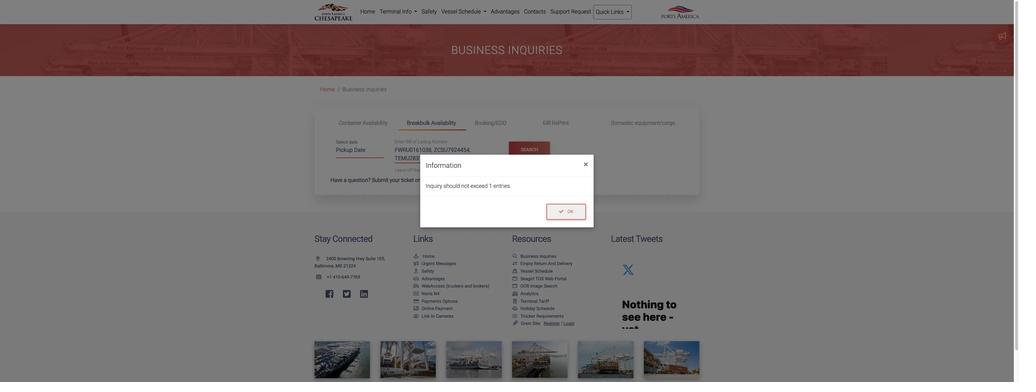 Task type: locate. For each thing, give the bounding box(es) containing it.
advantages up webaccess
[[422, 277, 445, 282]]

ticket
[[401, 177, 414, 184]]

availability for container availability
[[363, 120, 388, 127]]

online
[[422, 307, 434, 312]]

1 horizontal spatial advantages link
[[489, 5, 522, 19]]

container availability link
[[331, 117, 399, 130]]

camera image
[[413, 315, 419, 319]]

broening
[[337, 257, 355, 262]]

contacts
[[524, 8, 546, 15]]

of
[[446, 168, 450, 173]]

0 horizontal spatial search
[[521, 147, 538, 152]]

link to cameras link
[[413, 314, 454, 319]]

1 horizontal spatial search
[[544, 284, 558, 289]]

browser image inside seagirt tos web portal link
[[512, 277, 518, 282]]

eir reprint
[[543, 120, 569, 127]]

payments
[[422, 299, 442, 304]]

file invoice image
[[512, 300, 518, 304]]

inquiries
[[366, 87, 387, 93], [540, 254, 557, 259]]

1 vertical spatial schedule
[[537, 307, 555, 312]]

0 horizontal spatial request
[[502, 177, 522, 184]]

2 safety from the top
[[422, 269, 434, 274]]

1 horizontal spatial request
[[571, 8, 591, 15]]

search image
[[512, 255, 518, 259]]

0 horizontal spatial advantages
[[422, 277, 445, 282]]

schedule down tariff
[[537, 307, 555, 312]]

0 vertical spatial home
[[361, 8, 375, 15]]

business up empty
[[521, 254, 539, 259]]

the right off
[[414, 168, 420, 173]]

equipment/cargo
[[635, 120, 675, 127]]

grain
[[521, 322, 532, 327]]

0 vertical spatial business
[[343, 87, 365, 93]]

advantages left contacts
[[491, 8, 520, 15]]

messages
[[436, 262, 456, 267]]

trucker requirements link
[[512, 314, 564, 319]]

not
[[461, 183, 469, 190]]

0 horizontal spatial availability
[[363, 120, 388, 127]]

0 vertical spatial home link
[[358, 5, 378, 19]]

ocr image search
[[521, 284, 558, 289]]

map marker alt image
[[316, 257, 325, 262]]

0 vertical spatial request
[[571, 8, 591, 15]]

business inquiries
[[343, 87, 387, 93], [521, 254, 557, 259]]

business inquiries up container availability
[[343, 87, 387, 93]]

2 horizontal spatial home link
[[413, 254, 435, 259]]

domestic equipment/cargo
[[611, 120, 675, 127]]

stay
[[315, 234, 331, 245]]

browser image inside ocr image search link
[[512, 285, 518, 289]]

schedule for holiday schedule
[[537, 307, 555, 312]]

1 horizontal spatial inquiries
[[540, 254, 557, 259]]

1 vertical spatial browser image
[[512, 285, 518, 289]]

link to cameras
[[422, 314, 454, 319]]

649-
[[342, 275, 350, 280]]

1 horizontal spatial support
[[551, 8, 570, 15]]

advantages
[[491, 8, 520, 15], [422, 277, 445, 282]]

0 vertical spatial browser image
[[512, 277, 518, 282]]

browser image for ocr
[[512, 285, 518, 289]]

1 horizontal spatial availability
[[431, 120, 456, 127]]

availability right container
[[363, 120, 388, 127]]

1 vertical spatial business
[[521, 254, 539, 259]]

0 vertical spatial inquiries
[[366, 87, 387, 93]]

urgent messages
[[422, 262, 456, 267]]

0 vertical spatial safety link
[[420, 5, 439, 19]]

0 vertical spatial business inquiries
[[343, 87, 387, 93]]

1 vertical spatial safety
[[422, 269, 434, 274]]

1 horizontal spatial home
[[361, 8, 375, 15]]

terminal
[[521, 299, 538, 304]]

support right the customer
[[482, 177, 501, 184]]

link
[[422, 314, 430, 319]]

2 vertical spatial home link
[[413, 254, 435, 259]]

facebook square image
[[326, 290, 333, 299]]

first
[[421, 168, 429, 173]]

1 vertical spatial support
[[482, 177, 501, 184]]

2 availability from the left
[[431, 120, 456, 127]]

1 browser image from the top
[[512, 277, 518, 282]]

wheat image
[[512, 322, 519, 327]]

browser image up analytics image
[[512, 285, 518, 289]]

terminal tariff link
[[512, 299, 549, 304]]

1 vertical spatial request
[[502, 177, 522, 184]]

the right of
[[452, 168, 458, 173]]

off
[[407, 168, 413, 173]]

schedule
[[535, 269, 553, 274], [537, 307, 555, 312]]

register link
[[542, 322, 560, 327]]

vessel schedule
[[521, 269, 553, 274]]

0 horizontal spatial business
[[343, 87, 365, 93]]

home link
[[358, 5, 378, 19], [320, 87, 335, 93], [413, 254, 435, 259]]

requirements
[[537, 314, 564, 319]]

advantages link left contacts
[[489, 5, 522, 19]]

booking/edo
[[475, 120, 507, 127]]

exceed
[[471, 183, 488, 190]]

latest
[[611, 234, 634, 245]]

list alt image
[[512, 315, 518, 319]]

0 vertical spatial safety
[[422, 8, 437, 15]]

2400
[[326, 257, 336, 262]]

analytics image
[[512, 292, 518, 297]]

0 vertical spatial schedule
[[535, 269, 553, 274]]

tweets
[[636, 234, 663, 245]]

contacts link
[[522, 5, 548, 19]]

safety link
[[420, 5, 439, 19], [413, 269, 434, 274]]

support right contacts
[[551, 8, 570, 15]]

information
[[426, 162, 461, 170]]

× button
[[578, 155, 594, 175]]

2 browser image from the top
[[512, 285, 518, 289]]

advantages link
[[489, 5, 522, 19], [413, 277, 445, 282]]

safety link for contacts link
[[420, 5, 439, 19]]

cameras
[[436, 314, 454, 319]]

online payment link
[[413, 307, 453, 312]]

schedule up the seagirt tos web portal at the bottom
[[535, 269, 553, 274]]

availability inside 'link'
[[363, 120, 388, 127]]

0 vertical spatial support
[[551, 8, 570, 15]]

0 vertical spatial search
[[521, 147, 538, 152]]

browser image down ship image
[[512, 277, 518, 282]]

baltimore,
[[315, 264, 335, 269]]

business up container
[[343, 87, 365, 93]]

domestic
[[611, 120, 634, 127]]

1 horizontal spatial the
[[452, 168, 458, 173]]

1 horizontal spatial advantages
[[491, 8, 520, 15]]

0 horizontal spatial inquiries
[[366, 87, 387, 93]]

support
[[551, 8, 570, 15], [482, 177, 501, 184]]

brokers)
[[473, 284, 490, 289]]

2 vertical spatial home
[[423, 254, 435, 259]]

business inquiries up return
[[521, 254, 557, 259]]

1 horizontal spatial business inquiries
[[521, 254, 557, 259]]

7769
[[350, 275, 360, 280]]

bullhorn image
[[413, 262, 419, 267]]

linkedin image
[[360, 290, 368, 299]]

availability
[[363, 120, 388, 127], [431, 120, 456, 127]]

delivery
[[557, 262, 573, 267]]

seagirt tos web portal
[[521, 277, 567, 282]]

1 horizontal spatial home link
[[358, 5, 378, 19]]

tariff
[[539, 299, 549, 304]]

trucker requirements
[[521, 314, 564, 319]]

1 vertical spatial safety link
[[413, 269, 434, 274]]

payments options link
[[413, 299, 458, 304]]

site:
[[533, 322, 541, 327]]

online
[[415, 177, 429, 184]]

schedule for vessel schedule
[[535, 269, 553, 274]]

bells image
[[512, 307, 518, 312]]

1 vertical spatial advantages link
[[413, 277, 445, 282]]

0 vertical spatial advantages link
[[489, 5, 522, 19]]

leave off the first 4 letters of the bol
[[395, 168, 467, 173]]

0 horizontal spatial the
[[414, 168, 420, 173]]

browser image
[[512, 277, 518, 282], [512, 285, 518, 289]]

return
[[534, 262, 547, 267]]

0 vertical spatial advantages
[[491, 8, 520, 15]]

ok button
[[547, 204, 586, 220]]

advantages link up webaccess
[[413, 277, 445, 282]]

leave
[[395, 168, 406, 173]]

n4
[[434, 292, 440, 297]]

home
[[361, 8, 375, 15], [320, 87, 335, 93], [423, 254, 435, 259]]

check image
[[559, 210, 564, 215]]

1 safety from the top
[[422, 8, 437, 15]]

1 availability from the left
[[363, 120, 388, 127]]

portal
[[555, 277, 567, 282]]

0 horizontal spatial home link
[[320, 87, 335, 93]]

1 vertical spatial home
[[320, 87, 335, 93]]

1 vertical spatial business inquiries
[[521, 254, 557, 259]]

eir reprint link
[[535, 117, 603, 130]]

availability right breakbulk
[[431, 120, 456, 127]]

support request
[[551, 8, 591, 15]]

safety link for "navis n4" link
[[413, 269, 434, 274]]

our
[[438, 177, 445, 184]]

truck container image
[[413, 285, 419, 289]]



Task type: vqa. For each thing, say whether or not it's contained in the screenshot.
Md
yes



Task type: describe. For each thing, give the bounding box(es) containing it.
and
[[465, 284, 472, 289]]

on
[[430, 177, 436, 184]]

webaccess (truckers and brokers) link
[[413, 284, 490, 289]]

inquiry
[[426, 183, 442, 190]]

home link for contacts link's safety link
[[358, 5, 378, 19]]

2 the from the left
[[452, 168, 458, 173]]

credit card image
[[413, 300, 419, 304]]

availability for breakbulk availability
[[431, 120, 456, 127]]

credit card front image
[[413, 307, 419, 312]]

1 vertical spatial advantages
[[422, 277, 445, 282]]

links
[[413, 234, 433, 245]]

login link
[[564, 322, 575, 327]]

container storage image
[[413, 292, 419, 297]]

ok
[[567, 210, 574, 215]]

holiday schedule link
[[512, 307, 555, 312]]

2400 broening hwy suite 105, baltimore, md 21224
[[315, 257, 385, 269]]

browser image for seagirt
[[512, 277, 518, 282]]

1 vertical spatial inquiries
[[540, 254, 557, 259]]

holiday schedule
[[521, 307, 555, 312]]

hwy
[[356, 257, 365, 262]]

analytics link
[[512, 292, 539, 297]]

grain site: register | login
[[521, 321, 575, 327]]

empty return and delivery
[[521, 262, 573, 267]]

holiday
[[521, 307, 536, 312]]

customer
[[458, 177, 481, 184]]

ocr image search link
[[512, 284, 558, 289]]

|
[[561, 321, 562, 327]]

anchor image
[[413, 255, 419, 259]]

bol
[[459, 168, 467, 173]]

letters
[[433, 168, 445, 173]]

options
[[443, 299, 458, 304]]

home link for safety link associated with "navis n4" link
[[413, 254, 435, 259]]

entries.
[[494, 183, 512, 190]]

2 horizontal spatial home
[[423, 254, 435, 259]]

+1 410-649-7769 link
[[315, 275, 360, 280]]

FWRU0161038, ZCSU7924454, TEMU2831009, ZCSU2635401 text field
[[395, 146, 502, 163]]

request inside support request link
[[571, 8, 591, 15]]

payment
[[435, 307, 453, 312]]

suite
[[366, 257, 376, 262]]

seagirt
[[521, 277, 535, 282]]

+1 410-649-7769
[[327, 275, 360, 280]]

support request link
[[548, 5, 594, 19]]

tos
[[536, 277, 544, 282]]

container
[[339, 120, 362, 127]]

question?
[[348, 177, 371, 184]]

1
[[489, 183, 492, 190]]

4
[[430, 168, 432, 173]]

terminal tariff
[[521, 299, 549, 304]]

phone office image
[[316, 276, 327, 280]]

0 horizontal spatial business inquiries
[[343, 87, 387, 93]]

webaccess (truckers and brokers)
[[422, 284, 490, 289]]

21224
[[343, 264, 356, 269]]

your
[[390, 177, 400, 184]]

+1
[[327, 275, 332, 280]]

a
[[344, 177, 347, 184]]

twitter square image
[[343, 290, 351, 299]]

0 horizontal spatial support
[[482, 177, 501, 184]]

image
[[530, 284, 543, 289]]

to
[[431, 314, 435, 319]]

domestic equipment/cargo link
[[603, 117, 684, 130]]

seagirt tos web portal link
[[512, 277, 567, 282]]

0 horizontal spatial advantages link
[[413, 277, 445, 282]]

410-
[[333, 275, 342, 280]]

have a question? submit your ticket online on our new customer support request
[[331, 177, 522, 184]]

search button
[[509, 142, 550, 158]]

exchange image
[[512, 262, 518, 267]]

container availability
[[339, 120, 388, 127]]

1 horizontal spatial business
[[521, 254, 539, 259]]

breakbulk
[[407, 120, 430, 127]]

booking/edo link
[[467, 117, 535, 130]]

empty
[[521, 262, 533, 267]]

1 vertical spatial home link
[[320, 87, 335, 93]]

navis n4 link
[[413, 292, 440, 297]]

hand receiving image
[[413, 277, 419, 282]]

empty return and delivery link
[[512, 262, 573, 267]]

new
[[447, 177, 456, 184]]

breakbulk availability
[[407, 120, 456, 127]]

customer support request link
[[458, 177, 522, 184]]

0 horizontal spatial home
[[320, 87, 335, 93]]

breakbulk availability link
[[399, 117, 467, 131]]

should
[[444, 183, 460, 190]]

user hard hat image
[[413, 270, 419, 274]]

vessel schedule link
[[512, 269, 553, 274]]

urgent
[[422, 262, 435, 267]]

stay connected
[[315, 234, 373, 245]]

ocr
[[521, 284, 529, 289]]

submit
[[372, 177, 389, 184]]

trucker
[[521, 314, 535, 319]]

search inside button
[[521, 147, 538, 152]]

1 the from the left
[[414, 168, 420, 173]]

1 vertical spatial search
[[544, 284, 558, 289]]

payments options
[[422, 299, 458, 304]]

web
[[545, 277, 554, 282]]

ship image
[[512, 270, 518, 274]]

(truckers
[[446, 284, 464, 289]]



